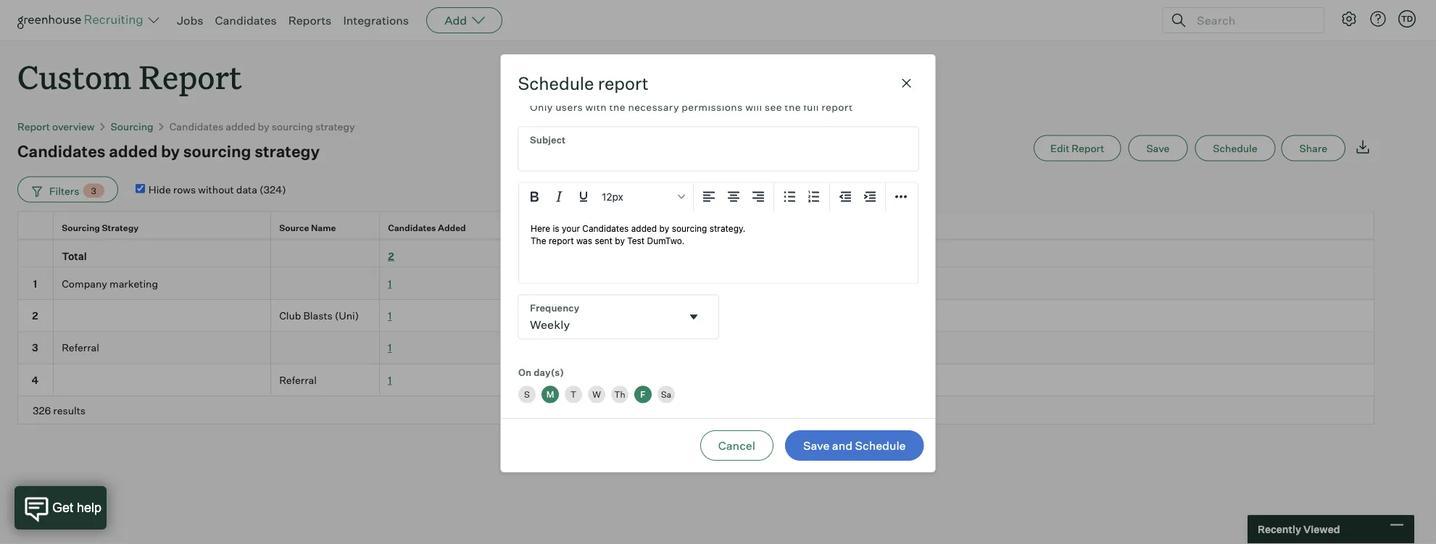 Task type: describe. For each thing, give the bounding box(es) containing it.
results
[[53, 405, 86, 417]]

strategy
[[102, 223, 139, 233]]

save and schedule
[[804, 439, 906, 453]]

Hide rows without data (324) checkbox
[[135, 184, 145, 193]]

on
[[518, 367, 532, 379]]

schedule report
[[518, 73, 649, 94]]

full
[[804, 101, 819, 114]]

0 vertical spatial 3
[[91, 185, 96, 196]]

12px group
[[519, 184, 918, 212]]

2 for 2 link
[[388, 250, 394, 262]]

total
[[62, 250, 87, 262]]

edit report
[[1051, 142, 1105, 155]]

1 toolbar from the left
[[694, 184, 774, 212]]

(uni)
[[335, 310, 359, 322]]

12px toolbar
[[519, 184, 694, 212]]

candidates added by sourcing strategy link
[[170, 120, 355, 133]]

2 the from the left
[[785, 101, 801, 114]]

2 toolbar from the left
[[774, 184, 830, 212]]

club
[[279, 310, 301, 322]]

Only users with the necessary permissions will see the full report field
[[518, 55, 919, 116]]

s
[[524, 390, 530, 401]]

row containing 4
[[17, 365, 1375, 397]]

1 link for 2
[[388, 310, 392, 322]]

1 link for 1
[[388, 277, 392, 290]]

configure image
[[1341, 10, 1359, 28]]

reports link
[[288, 13, 332, 28]]

custom report
[[17, 55, 242, 98]]

source
[[279, 223, 309, 233]]

1 vertical spatial by
[[161, 141, 180, 161]]

save for save
[[1147, 142, 1170, 155]]

reports
[[288, 13, 332, 28]]

row group containing 1
[[17, 268, 1375, 397]]

12px button
[[596, 185, 690, 210]]

download image
[[1355, 138, 1372, 156]]

without
[[198, 183, 234, 196]]

total column header
[[54, 241, 271, 267]]

0 vertical spatial by
[[258, 120, 270, 133]]

1 link for 3
[[388, 342, 392, 354]]

report overview link
[[17, 120, 95, 133]]

edit
[[1051, 142, 1070, 155]]

added
[[438, 223, 466, 233]]

save for save and schedule
[[804, 439, 830, 453]]

only
[[530, 101, 553, 114]]

source name
[[279, 223, 336, 233]]

report inside field
[[822, 101, 853, 114]]

row containing 3
[[17, 333, 1375, 365]]

1 link for 4
[[388, 374, 392, 387]]

2 link
[[388, 250, 394, 262]]

permissions
[[682, 101, 743, 114]]

viewed
[[1304, 524, 1341, 536]]

and
[[833, 439, 853, 453]]

sourcing link
[[111, 120, 154, 133]]

edit report link
[[1034, 135, 1122, 162]]

row containing 1
[[17, 268, 1375, 300]]

cancel button
[[701, 431, 774, 461]]

close modal icon image
[[898, 75, 916, 92]]

1 horizontal spatial sourcing
[[272, 120, 313, 133]]

day(s)
[[534, 367, 564, 379]]

on day(s)
[[518, 367, 564, 379]]

2 cell
[[17, 300, 54, 333]]

blasts
[[303, 310, 333, 322]]

only users with the necessary permissions will see the full report
[[530, 101, 853, 114]]

recently
[[1259, 524, 1302, 536]]

company marketing
[[62, 277, 158, 290]]

row containing sourcing strategy
[[17, 212, 1375, 244]]

save and schedule this report to revisit it! element
[[1129, 135, 1196, 162]]

1 cell
[[17, 268, 54, 300]]

share button
[[1282, 135, 1346, 162]]

club blasts (uni)
[[279, 310, 359, 322]]

report overview
[[17, 120, 95, 133]]

2 for 2 cell
[[32, 310, 38, 322]]

report for edit report
[[1072, 142, 1105, 155]]

1 horizontal spatial schedule
[[856, 439, 906, 453]]

m
[[546, 390, 554, 401]]

save and schedule button
[[785, 431, 924, 461]]

0 horizontal spatial added
[[109, 141, 158, 161]]

0 vertical spatial added
[[226, 120, 256, 133]]

row containing total
[[17, 240, 1375, 268]]

toggle flyout image
[[687, 310, 701, 325]]

filters
[[49, 185, 79, 197]]

cancel
[[719, 439, 756, 453]]



Task type: vqa. For each thing, say whether or not it's contained in the screenshot.
Offer
no



Task type: locate. For each thing, give the bounding box(es) containing it.
added up data at the top left of the page
[[226, 120, 256, 133]]

the
[[609, 101, 626, 114], [785, 101, 801, 114]]

1 link
[[388, 277, 392, 290], [388, 310, 392, 322], [388, 342, 392, 354], [388, 374, 392, 387]]

4 cell
[[17, 365, 54, 397]]

0 vertical spatial candidates added by sourcing strategy
[[170, 120, 355, 133]]

1 vertical spatial referral
[[279, 374, 317, 387]]

1 vertical spatial added
[[109, 141, 158, 161]]

1
[[33, 277, 37, 290], [388, 277, 392, 290], [388, 310, 392, 322], [388, 342, 392, 354], [388, 374, 392, 387]]

referral down club
[[279, 374, 317, 387]]

schedule button
[[1196, 135, 1276, 162]]

0 horizontal spatial the
[[609, 101, 626, 114]]

1 vertical spatial 3
[[32, 342, 38, 354]]

sourcing for sourcing strategy
[[62, 223, 100, 233]]

2 inside cell
[[32, 310, 38, 322]]

candidates right jobs link
[[215, 13, 277, 28]]

Search text field
[[1194, 10, 1311, 31]]

candidates inside row
[[388, 223, 436, 233]]

1 vertical spatial save
[[804, 439, 830, 453]]

sourcing inside table
[[62, 223, 100, 233]]

greenhouse recruiting image
[[17, 12, 148, 29]]

t
[[570, 390, 576, 401]]

3 1 link from the top
[[388, 342, 392, 354]]

th
[[614, 390, 625, 401]]

table
[[17, 212, 1375, 425]]

td button
[[1399, 10, 1417, 28]]

report right "full"
[[822, 101, 853, 114]]

w
[[592, 390, 601, 401]]

1 vertical spatial schedule
[[1214, 142, 1258, 155]]

candidates
[[215, 13, 277, 28], [170, 120, 224, 133], [17, 141, 106, 161], [388, 223, 436, 233]]

0 horizontal spatial 2
[[32, 310, 38, 322]]

column header up "1" cell
[[17, 241, 54, 267]]

4
[[32, 374, 39, 387]]

data
[[236, 183, 258, 196]]

candidates link
[[215, 13, 277, 28]]

custom
[[17, 55, 131, 98]]

report down jobs
[[139, 55, 242, 98]]

will
[[745, 101, 762, 114]]

3 right filters
[[91, 185, 96, 196]]

1 horizontal spatial report
[[822, 101, 853, 114]]

12px
[[602, 191, 623, 203]]

0 horizontal spatial column header
[[17, 241, 54, 267]]

1 for 2
[[388, 310, 392, 322]]

by up 'hide'
[[161, 141, 180, 161]]

candidates up rows
[[170, 120, 224, 133]]

f
[[640, 390, 646, 401]]

overview
[[52, 120, 95, 133]]

0 vertical spatial sourcing
[[272, 120, 313, 133]]

sa
[[661, 390, 672, 401]]

2 row from the top
[[17, 240, 1375, 268]]

1 row from the top
[[17, 212, 1375, 244]]

1 horizontal spatial referral
[[279, 374, 317, 387]]

3
[[91, 185, 96, 196], [32, 342, 38, 354]]

recently viewed
[[1259, 524, 1341, 536]]

row group
[[17, 268, 1375, 397]]

0 vertical spatial report
[[598, 73, 649, 94]]

0 horizontal spatial report
[[598, 73, 649, 94]]

(324)
[[260, 183, 286, 196]]

1 vertical spatial sourcing
[[62, 223, 100, 233]]

326
[[33, 405, 51, 417]]

candidates added by sourcing strategy
[[170, 120, 355, 133], [17, 141, 320, 161]]

sourcing up hide rows without data (324)
[[183, 141, 251, 161]]

jobs
[[177, 13, 203, 28]]

sourcing down custom report
[[111, 120, 154, 133]]

0 horizontal spatial referral
[[62, 342, 99, 354]]

4 1 link from the top
[[388, 374, 392, 387]]

report
[[598, 73, 649, 94], [822, 101, 853, 114]]

1 horizontal spatial sourcing
[[111, 120, 154, 133]]

0 vertical spatial strategy
[[315, 120, 355, 133]]

2 vertical spatial schedule
[[856, 439, 906, 453]]

add button
[[427, 7, 503, 33]]

integrations link
[[343, 13, 409, 28]]

save button
[[1129, 135, 1188, 162]]

0 vertical spatial 2
[[388, 250, 394, 262]]

see
[[765, 101, 782, 114]]

referral
[[62, 342, 99, 354], [279, 374, 317, 387]]

5 row from the top
[[17, 333, 1375, 365]]

rows
[[173, 183, 196, 196]]

sourcing
[[272, 120, 313, 133], [183, 141, 251, 161]]

2 column header from the left
[[271, 241, 380, 267]]

1 horizontal spatial added
[[226, 120, 256, 133]]

0 horizontal spatial schedule
[[518, 73, 594, 94]]

sourcing up (324)
[[272, 120, 313, 133]]

None text field
[[518, 128, 919, 171], [518, 296, 681, 339], [518, 128, 919, 171], [518, 296, 681, 339]]

1 column header from the left
[[17, 241, 54, 267]]

0 vertical spatial sourcing
[[111, 120, 154, 133]]

schedule
[[518, 73, 594, 94], [1214, 142, 1258, 155], [856, 439, 906, 453]]

by up (324)
[[258, 120, 270, 133]]

hide rows without data (324)
[[149, 183, 286, 196]]

row containing 2
[[17, 300, 1375, 333]]

the left "full"
[[785, 101, 801, 114]]

cell
[[271, 268, 380, 300], [54, 300, 271, 333], [271, 333, 380, 365], [54, 365, 271, 397]]

column header
[[17, 241, 54, 267], [271, 241, 380, 267]]

3 down 2 cell
[[32, 342, 38, 354]]

1 vertical spatial sourcing
[[183, 141, 251, 161]]

1 vertical spatial candidates added by sourcing strategy
[[17, 141, 320, 161]]

6 row from the top
[[17, 365, 1375, 397]]

integrations
[[343, 13, 409, 28]]

candidates up 2 link
[[388, 223, 436, 233]]

company
[[62, 277, 107, 290]]

0 horizontal spatial save
[[804, 439, 830, 453]]

2 horizontal spatial report
[[1072, 142, 1105, 155]]

by
[[258, 120, 270, 133], [161, 141, 180, 161]]

marketing
[[109, 277, 158, 290]]

1 1 link from the top
[[388, 277, 392, 290]]

schedule for schedule report
[[518, 73, 594, 94]]

1 for 1
[[388, 277, 392, 290]]

report for custom report
[[139, 55, 242, 98]]

table containing total
[[17, 212, 1375, 425]]

0 horizontal spatial sourcing
[[62, 223, 100, 233]]

sourcing
[[111, 120, 154, 133], [62, 223, 100, 233]]

2 vertical spatial report
[[1072, 142, 1105, 155]]

necessary
[[628, 101, 679, 114]]

report right "edit"
[[1072, 142, 1105, 155]]

toolbar
[[694, 184, 774, 212], [774, 184, 830, 212], [830, 184, 886, 212]]

hide
[[149, 183, 171, 196]]

3 row from the top
[[17, 268, 1375, 300]]

1 inside cell
[[33, 277, 37, 290]]

added
[[226, 120, 256, 133], [109, 141, 158, 161]]

0 horizontal spatial report
[[17, 120, 50, 133]]

the right with
[[609, 101, 626, 114]]

None field
[[518, 296, 718, 339]]

users
[[555, 101, 583, 114]]

1 horizontal spatial column header
[[271, 241, 380, 267]]

1 vertical spatial 2
[[32, 310, 38, 322]]

0 vertical spatial report
[[139, 55, 242, 98]]

0 horizontal spatial sourcing
[[183, 141, 251, 161]]

2 horizontal spatial schedule
[[1214, 142, 1258, 155]]

add
[[445, 13, 467, 28]]

1 horizontal spatial report
[[139, 55, 242, 98]]

report up with
[[598, 73, 649, 94]]

with
[[585, 101, 607, 114]]

3 cell
[[17, 333, 54, 365]]

0 horizontal spatial by
[[161, 141, 180, 161]]

sourcing for sourcing
[[111, 120, 154, 133]]

filter image
[[30, 185, 42, 197]]

1 horizontal spatial the
[[785, 101, 801, 114]]

2
[[388, 250, 394, 262], [32, 310, 38, 322]]

1 for 4
[[388, 374, 392, 387]]

1 vertical spatial report
[[822, 101, 853, 114]]

1 for 3
[[388, 342, 392, 354]]

0 vertical spatial schedule
[[518, 73, 594, 94]]

schedule for schedule
[[1214, 142, 1258, 155]]

2 down "1" cell
[[32, 310, 38, 322]]

1 horizontal spatial save
[[1147, 142, 1170, 155]]

sourcing up total in the left of the page
[[62, 223, 100, 233]]

report
[[139, 55, 242, 98], [17, 120, 50, 133], [1072, 142, 1105, 155]]

column header down name
[[271, 241, 380, 267]]

save
[[1147, 142, 1170, 155], [804, 439, 830, 453]]

1 vertical spatial strategy
[[255, 141, 320, 161]]

1 the from the left
[[609, 101, 626, 114]]

strategy
[[315, 120, 355, 133], [255, 141, 320, 161]]

referral right 3 cell
[[62, 342, 99, 354]]

3 inside cell
[[32, 342, 38, 354]]

2 1 link from the top
[[388, 310, 392, 322]]

1 horizontal spatial 3
[[91, 185, 96, 196]]

0 horizontal spatial 3
[[32, 342, 38, 354]]

candidates added by sourcing strategy up (324)
[[170, 120, 355, 133]]

1 horizontal spatial by
[[258, 120, 270, 133]]

share
[[1300, 142, 1328, 155]]

row
[[17, 212, 1375, 244], [17, 240, 1375, 268], [17, 268, 1375, 300], [17, 300, 1375, 333], [17, 333, 1375, 365], [17, 365, 1375, 397]]

3 toolbar from the left
[[830, 184, 886, 212]]

td button
[[1396, 7, 1420, 30]]

candidates down report overview
[[17, 141, 106, 161]]

candidates added
[[388, 223, 466, 233]]

jobs link
[[177, 13, 203, 28]]

td
[[1402, 14, 1414, 24]]

4 row from the top
[[17, 300, 1375, 333]]

report left overview
[[17, 120, 50, 133]]

candidates added by sourcing strategy up 'hide'
[[17, 141, 320, 161]]

name
[[311, 223, 336, 233]]

sourcing strategy
[[62, 223, 139, 233]]

0 vertical spatial save
[[1147, 142, 1170, 155]]

1 horizontal spatial 2
[[388, 250, 394, 262]]

0 vertical spatial referral
[[62, 342, 99, 354]]

326 results
[[33, 405, 86, 417]]

added down sourcing link
[[109, 141, 158, 161]]

2 down candidates added
[[388, 250, 394, 262]]

1 vertical spatial report
[[17, 120, 50, 133]]



